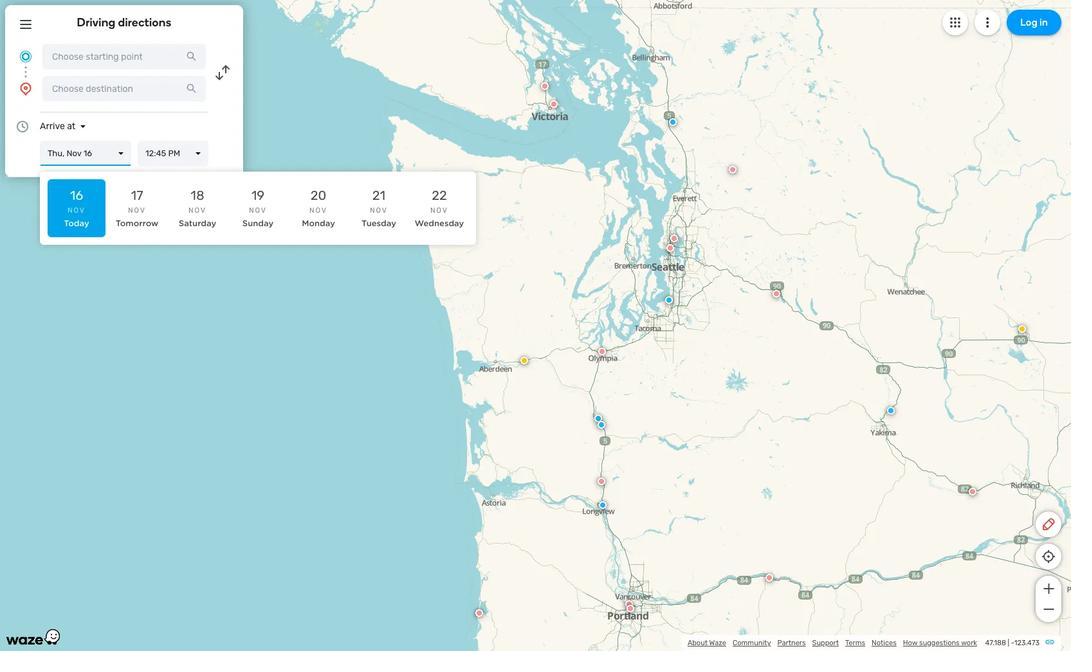 Task type: describe. For each thing, give the bounding box(es) containing it.
support
[[812, 639, 839, 648]]

20 nov monday
[[302, 188, 335, 228]]

about waze link
[[688, 639, 726, 648]]

community
[[733, 639, 771, 648]]

0 vertical spatial police image
[[669, 118, 677, 126]]

17 option
[[108, 179, 166, 237]]

17 nov tomorrow
[[116, 188, 158, 228]]

0 horizontal spatial road closed image
[[475, 610, 483, 618]]

clock image
[[15, 119, 30, 134]]

at
[[67, 121, 75, 132]]

2 vertical spatial police image
[[657, 300, 665, 307]]

-
[[1011, 639, 1014, 648]]

12:45
[[145, 149, 166, 158]]

wednesday
[[415, 219, 464, 228]]

how suggestions work link
[[903, 639, 977, 648]]

17
[[131, 188, 143, 203]]

arrive
[[40, 121, 65, 132]]

18 option
[[169, 179, 226, 237]]

12:45 pm list box
[[138, 141, 208, 167]]

1 horizontal spatial road closed image
[[541, 82, 549, 90]]

location image
[[18, 81, 33, 96]]

zoom out image
[[1041, 602, 1057, 618]]

notices
[[872, 639, 897, 648]]

hazard image
[[520, 357, 528, 365]]

how
[[903, 639, 918, 648]]

pm
[[168, 149, 180, 158]]

20
[[311, 188, 326, 203]]

22 nov wednesday
[[415, 188, 464, 228]]

2 horizontal spatial road closed image
[[628, 603, 636, 611]]

47.188 | -123.473
[[985, 639, 1040, 648]]

sunday
[[242, 219, 273, 228]]

suggestions
[[919, 639, 960, 648]]

terms link
[[845, 639, 865, 648]]

support link
[[812, 639, 839, 648]]

nov for 16
[[68, 206, 86, 215]]

thu,
[[48, 149, 64, 158]]

16 inside 16 nov today
[[70, 188, 83, 203]]

directions
[[118, 15, 171, 30]]

nov for 22
[[430, 206, 448, 215]]

arrive at
[[40, 121, 75, 132]]

12:45 pm
[[145, 149, 180, 158]]

21 option
[[350, 179, 408, 237]]

Choose starting point text field
[[42, 44, 206, 69]]

1 vertical spatial police image
[[671, 269, 679, 277]]

Choose destination text field
[[42, 76, 206, 102]]

about
[[688, 639, 708, 648]]



Task type: locate. For each thing, give the bounding box(es) containing it.
18
[[191, 188, 204, 203]]

nov inside 21 nov tuesday
[[370, 206, 388, 215]]

21
[[372, 188, 385, 203]]

nov up today
[[68, 206, 86, 215]]

current location image
[[18, 49, 33, 64]]

16 nov today
[[64, 188, 89, 228]]

pencil image
[[1041, 517, 1056, 533]]

19 nov sunday
[[242, 188, 273, 228]]

20 option
[[289, 179, 347, 237]]

nov for 21
[[370, 206, 388, 215]]

nov inside 19 nov sunday
[[249, 206, 267, 215]]

19 option
[[229, 179, 287, 237]]

nov for 17
[[128, 206, 146, 215]]

waze
[[709, 639, 726, 648]]

partners link
[[777, 639, 806, 648]]

nov
[[67, 149, 81, 158], [68, 206, 86, 215], [128, 206, 146, 215], [188, 206, 207, 215], [249, 206, 267, 215], [309, 206, 327, 215], [370, 206, 388, 215], [430, 206, 448, 215]]

driving directions
[[77, 15, 171, 30]]

road closed image
[[541, 82, 549, 90], [628, 603, 636, 611], [475, 610, 483, 618]]

nov inside 20 nov monday
[[309, 206, 327, 215]]

|
[[1008, 639, 1009, 648]]

nov inside list box
[[67, 149, 81, 158]]

nov up "monday"
[[309, 206, 327, 215]]

nov inside 17 nov tomorrow
[[128, 206, 146, 215]]

tomorrow
[[116, 219, 158, 228]]

today
[[64, 219, 89, 228]]

road closed image
[[676, 0, 684, 5], [558, 96, 565, 104], [674, 233, 682, 241], [598, 348, 606, 356]]

nov up sunday on the left top
[[249, 206, 267, 215]]

16 up today
[[70, 188, 83, 203]]

22
[[432, 188, 447, 203]]

police image
[[669, 118, 677, 126], [671, 269, 679, 277], [657, 300, 665, 307]]

work
[[961, 639, 977, 648]]

nov up tuesday
[[370, 206, 388, 215]]

nov right thu,
[[67, 149, 81, 158]]

1 vertical spatial 16
[[70, 188, 83, 203]]

nov up 'saturday'
[[188, 206, 207, 215]]

nov for 20
[[309, 206, 327, 215]]

19
[[251, 188, 265, 203]]

about waze community partners support terms notices how suggestions work
[[688, 639, 977, 648]]

nov for 19
[[249, 206, 267, 215]]

0 vertical spatial 16
[[83, 149, 92, 158]]

notices link
[[872, 639, 897, 648]]

16
[[83, 149, 92, 158], [70, 188, 83, 203]]

thu, nov 16
[[48, 149, 92, 158]]

saturday
[[179, 219, 216, 228]]

nov inside 18 nov saturday
[[188, 206, 207, 215]]

16 right thu,
[[83, 149, 92, 158]]

zoom in image
[[1041, 582, 1057, 597]]

47.188
[[985, 639, 1006, 648]]

16 inside list box
[[83, 149, 92, 158]]

link image
[[1045, 638, 1055, 648]]

nov up wednesday
[[430, 206, 448, 215]]

partners
[[777, 639, 806, 648]]

nov for 18
[[188, 206, 207, 215]]

nov up tomorrow
[[128, 206, 146, 215]]

terms
[[845, 639, 865, 648]]

monday
[[302, 219, 335, 228]]

community link
[[733, 639, 771, 648]]

nov inside 22 nov wednesday
[[430, 206, 448, 215]]

nov for thu,
[[67, 149, 81, 158]]

22 option
[[410, 179, 468, 237]]

18 nov saturday
[[179, 188, 216, 228]]

tuesday
[[362, 219, 396, 228]]

123.473
[[1014, 639, 1040, 648]]

nov inside 16 nov today
[[68, 206, 86, 215]]

21 nov tuesday
[[362, 188, 396, 228]]

16 option
[[48, 179, 106, 237]]

thu, nov 16 list box
[[40, 141, 131, 167]]

driving
[[77, 15, 115, 30]]



Task type: vqa. For each thing, say whether or not it's contained in the screenshot.
(212) 630-9600 LINK
no



